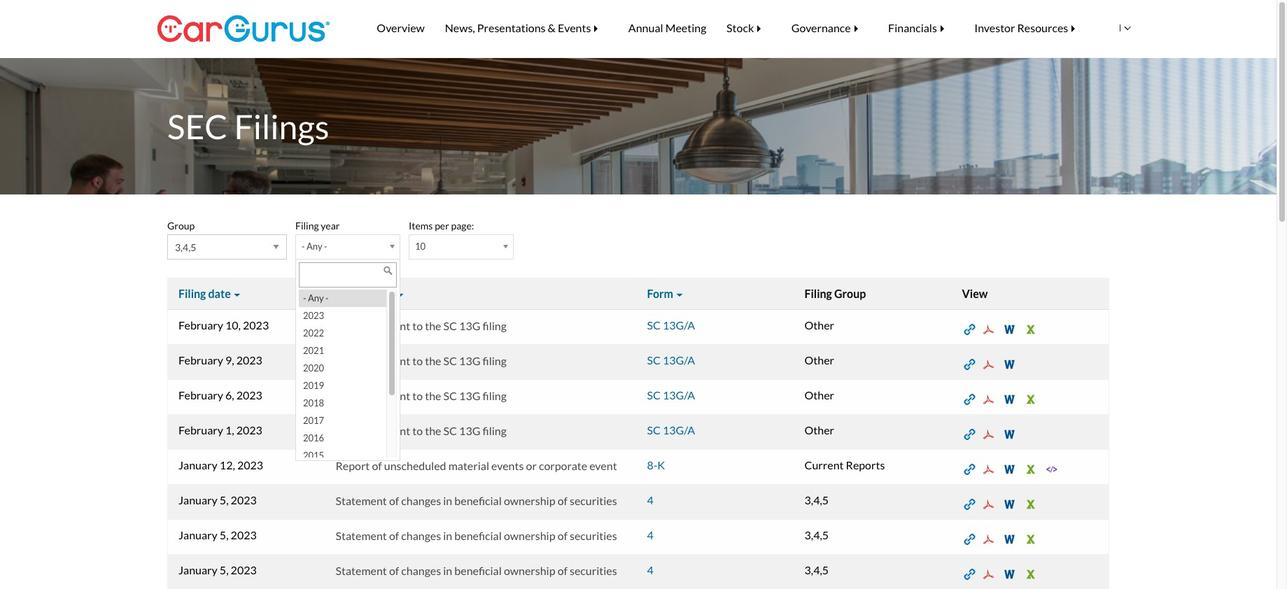Task type: describe. For each thing, give the bounding box(es) containing it.
to for february 10, 2023
[[413, 319, 423, 333]]

january for 1st 4 link from the bottom of the page
[[179, 564, 218, 577]]

3 ownership from the top
[[504, 565, 556, 578]]

investor
[[975, 21, 1016, 34]]

2019
[[303, 380, 324, 392]]

stock
[[727, 21, 754, 34]]

february for february 1, 2023
[[179, 424, 223, 437]]

the for february 10, 2023
[[425, 319, 441, 333]]

view
[[962, 287, 988, 301]]

to for february 1, 2023
[[413, 425, 423, 438]]

13g for february 6, 2023
[[459, 390, 481, 403]]

1,
[[225, 424, 234, 437]]

filings
[[234, 106, 329, 146]]

an amendment to the sc 13g filing for february 9, 2023
[[336, 354, 507, 368]]

february for february 6, 2023
[[179, 389, 223, 402]]

filing group
[[805, 287, 866, 301]]

k
[[658, 459, 665, 472]]

2020
[[303, 363, 324, 374]]

amendment for february 10, 2023
[[352, 319, 410, 333]]

2021
[[303, 345, 324, 357]]

the for february 9, 2023
[[425, 354, 441, 368]]

13g/a for february 6, 2023
[[663, 389, 695, 402]]

february 10, 2023
[[179, 319, 269, 332]]

meeting
[[666, 21, 707, 34]]

securities for second 4 link from the bottom
[[570, 530, 617, 543]]

items per page
[[409, 220, 472, 232]]

an for february 6, 2023
[[336, 390, 350, 403]]

sc 13g/a link for february 6, 2023
[[647, 389, 695, 402]]

february for february 9, 2023
[[179, 354, 223, 367]]

en
[[1109, 22, 1122, 33]]

2017
[[303, 415, 324, 427]]

investor resources link
[[965, 11, 1096, 45]]

13g for february 1, 2023
[[459, 425, 481, 438]]

current reports
[[805, 459, 885, 472]]

january for 1st 4 link
[[179, 494, 218, 507]]

or
[[526, 460, 537, 473]]

an for february 10, 2023
[[336, 319, 350, 333]]

february 1, 2023
[[179, 424, 262, 437]]

overview link
[[367, 11, 435, 45]]

1 4 from the top
[[647, 494, 654, 507]]

presentations
[[477, 21, 546, 34]]

in for 1st 4 link from the bottom of the page
[[443, 565, 452, 578]]

sec filings
[[167, 106, 329, 146]]

current
[[805, 459, 844, 472]]

9,
[[225, 354, 234, 367]]

annual meeting
[[629, 21, 707, 34]]

2018
[[303, 398, 324, 409]]

3 3,4,5 from the top
[[805, 564, 829, 577]]

february 9, 2023
[[179, 354, 262, 367]]

filing for filing date
[[179, 287, 206, 301]]

filing for february 6, 2023
[[483, 390, 507, 403]]

1 ownership from the top
[[504, 495, 556, 508]]

5, for 1st 4 link
[[220, 494, 229, 507]]

event
[[590, 460, 617, 473]]

2 3,4,5 from the top
[[805, 529, 829, 542]]

stock link
[[717, 11, 782, 45]]

per
[[435, 220, 449, 232]]

filing for filing group
[[805, 287, 832, 301]]

date
[[208, 287, 231, 301]]

1 horizontal spatial group
[[835, 287, 866, 301]]

menu bar containing overview
[[346, 0, 1117, 56]]

3 4 from the top
[[647, 564, 654, 577]]

an amendment to the sc 13g filing for february 6, 2023
[[336, 390, 507, 403]]

1 statement from the top
[[336, 495, 387, 508]]

2015
[[303, 450, 324, 462]]

material
[[449, 460, 489, 473]]

2 ownership from the top
[[504, 530, 556, 543]]

beneficial for 1st 4 link
[[455, 495, 502, 508]]

2016
[[303, 433, 324, 444]]

unscheduled
[[384, 460, 446, 473]]

8-k
[[647, 459, 665, 472]]

- down year
[[324, 241, 327, 252]]

amendment for february 6, 2023
[[352, 390, 410, 403]]

other for february 1, 2023
[[805, 424, 835, 437]]

1 4 link from the top
[[647, 494, 654, 507]]

in for second 4 link from the bottom
[[443, 530, 452, 543]]

13g/a for february 10, 2023
[[663, 319, 695, 332]]

10,
[[225, 319, 241, 332]]

other for february 10, 2023
[[805, 319, 835, 332]]

changes for 1st 4 link from the bottom of the page
[[401, 565, 441, 578]]

2 statement from the top
[[336, 530, 387, 543]]

12,
[[220, 459, 235, 472]]

- down filing year text box
[[326, 293, 329, 304]]

events
[[492, 460, 524, 473]]

items
[[409, 220, 433, 232]]

form link
[[647, 286, 685, 301]]

- down "filing year"
[[302, 241, 305, 252]]

5, for 1st 4 link from the bottom of the page
[[220, 564, 229, 577]]

6,
[[225, 389, 234, 402]]

corporate
[[539, 460, 587, 473]]

13g for february 9, 2023
[[459, 354, 481, 368]]

cargurus logo image
[[157, 0, 330, 57]]

amendment for february 9, 2023
[[352, 354, 410, 368]]

governance
[[792, 21, 851, 34]]

sc 13g/a link for february 1, 2023
[[647, 424, 695, 437]]

changes for 1st 4 link
[[401, 495, 441, 508]]

sec
[[167, 106, 228, 146]]

annual
[[629, 21, 663, 34]]

reports
[[846, 459, 885, 472]]

form
[[647, 287, 674, 301]]

en button
[[1086, 8, 1139, 48]]

financials link
[[878, 11, 965, 45]]

8-k link
[[647, 459, 665, 472]]

filing for february 9, 2023
[[483, 354, 507, 368]]

- up 2022
[[303, 293, 306, 304]]



Task type: vqa. For each thing, say whether or not it's contained in the screenshot.


Task type: locate. For each thing, give the bounding box(es) containing it.
securities for 1st 4 link
[[570, 495, 617, 508]]

- any -
[[302, 241, 327, 252]]

1 vertical spatial changes
[[401, 530, 441, 543]]

to for february 6, 2023
[[413, 390, 423, 403]]

any down "filing year"
[[307, 241, 322, 252]]

1 the from the top
[[425, 319, 441, 333]]

2 sc 13g/a link from the top
[[647, 354, 695, 367]]

1 vertical spatial statement
[[336, 530, 387, 543]]

3 securities from the top
[[570, 565, 617, 578]]

0 vertical spatial changes
[[401, 495, 441, 508]]

1 3,4,5 from the top
[[805, 494, 829, 507]]

3 february from the top
[[179, 389, 223, 402]]

menu bar
[[346, 0, 1117, 56]]

1 vertical spatial beneficial
[[455, 530, 502, 543]]

2 vertical spatial ownership
[[504, 565, 556, 578]]

investor resources
[[975, 21, 1069, 34]]

3 4 link from the top
[[647, 564, 654, 577]]

any inside - any - 2023 2022 2021 2020 2019 2018 2017 2016 2015
[[308, 293, 324, 304]]

2 vertical spatial changes
[[401, 565, 441, 578]]

the for february 1, 2023
[[425, 425, 441, 438]]

sc 13g/a for february 6, 2023
[[647, 389, 695, 402]]

2 the from the top
[[425, 354, 441, 368]]

4 an amendment to the sc 13g filing from the top
[[336, 425, 507, 438]]

an for february 9, 2023
[[336, 354, 350, 368]]

2 5, from the top
[[220, 529, 229, 542]]

4 january from the top
[[179, 564, 218, 577]]

beneficial
[[455, 495, 502, 508], [455, 530, 502, 543], [455, 565, 502, 578]]

statement of changes in beneficial ownership of securities
[[336, 495, 617, 508], [336, 530, 617, 543], [336, 565, 617, 578]]

3 statement of changes in beneficial ownership of securities from the top
[[336, 565, 617, 578]]

an right 2016
[[336, 425, 350, 438]]

2 13g from the top
[[459, 354, 481, 368]]

description link
[[336, 286, 406, 301]]

3 january from the top
[[179, 529, 218, 542]]

2 vertical spatial 3,4,5
[[805, 564, 829, 577]]

2 sc 13g/a from the top
[[647, 354, 695, 367]]

2 to from the top
[[413, 354, 423, 368]]

3 sc 13g/a link from the top
[[647, 389, 695, 402]]

1 sc 13g/a from the top
[[647, 319, 695, 332]]

13g/a
[[663, 319, 695, 332], [663, 354, 695, 367], [663, 389, 695, 402], [663, 424, 695, 437]]

3 an amendment to the sc 13g filing from the top
[[336, 390, 507, 403]]

any for - any - 2023 2022 2021 2020 2019 2018 2017 2016 2015
[[308, 293, 324, 304]]

13g/a for february 9, 2023
[[663, 354, 695, 367]]

5, for second 4 link from the bottom
[[220, 529, 229, 542]]

3 the from the top
[[425, 390, 441, 403]]

4 february from the top
[[179, 424, 223, 437]]

amendment right '2018'
[[352, 390, 410, 403]]

an amendment to the sc 13g filing for february 1, 2023
[[336, 425, 507, 438]]

amendment for february 1, 2023
[[352, 425, 410, 438]]

4
[[647, 494, 654, 507], [647, 529, 654, 542], [647, 564, 654, 577]]

any for - any -
[[307, 241, 322, 252]]

1 vertical spatial january 5, 2023
[[179, 529, 257, 542]]

filing
[[483, 319, 507, 333], [483, 354, 507, 368], [483, 390, 507, 403], [483, 425, 507, 438]]

securities
[[570, 495, 617, 508], [570, 530, 617, 543], [570, 565, 617, 578]]

any
[[307, 241, 322, 252], [308, 293, 324, 304]]

0 vertical spatial beneficial
[[455, 495, 502, 508]]

statement of changes in beneficial ownership of securities for 1st 4 link
[[336, 495, 617, 508]]

0 vertical spatial any
[[307, 241, 322, 252]]

10
[[415, 241, 426, 252]]

1 5, from the top
[[220, 494, 229, 507]]

february 6, 2023
[[179, 389, 262, 402]]

3 sc 13g/a from the top
[[647, 389, 695, 402]]

january for second 4 link from the bottom
[[179, 529, 218, 542]]

1 vertical spatial securities
[[570, 530, 617, 543]]

report
[[336, 460, 370, 473]]

2 february from the top
[[179, 354, 223, 367]]

1 vertical spatial 5,
[[220, 529, 229, 542]]

1 an from the top
[[336, 319, 350, 333]]

10 link
[[409, 235, 514, 260]]

1 february from the top
[[179, 319, 223, 332]]

january for 8-k link
[[179, 459, 218, 472]]

3 statement from the top
[[336, 565, 387, 578]]

other
[[805, 319, 835, 332], [805, 354, 835, 367], [805, 389, 835, 402], [805, 424, 835, 437]]

0 vertical spatial in
[[443, 495, 452, 508]]

1 filing from the top
[[483, 319, 507, 333]]

1 january 5, 2023 from the top
[[179, 494, 257, 507]]

2 january 5, 2023 from the top
[[179, 529, 257, 542]]

2 in from the top
[[443, 530, 452, 543]]

4 link
[[647, 494, 654, 507], [647, 529, 654, 542], [647, 564, 654, 577]]

page
[[451, 220, 472, 232]]

february for february 10, 2023
[[179, 319, 223, 332]]

1 13g from the top
[[459, 319, 481, 333]]

- any - link
[[295, 235, 400, 260]]

2 an from the top
[[336, 354, 350, 368]]

4 sc 13g/a from the top
[[647, 424, 695, 437]]

amendment right - any - 2023 2022 2021 2020 2019 2018 2017 2016 2015
[[352, 354, 410, 368]]

2 amendment from the top
[[352, 354, 410, 368]]

4 amendment from the top
[[352, 425, 410, 438]]

0 horizontal spatial group
[[167, 220, 195, 232]]

1 to from the top
[[413, 319, 423, 333]]

3 in from the top
[[443, 565, 452, 578]]

year
[[321, 220, 340, 232]]

5,
[[220, 494, 229, 507], [220, 529, 229, 542], [220, 564, 229, 577]]

group
[[167, 220, 195, 232], [835, 287, 866, 301]]

1 changes from the top
[[401, 495, 441, 508]]

sc 13g/a for february 9, 2023
[[647, 354, 695, 367]]

an right 2020
[[336, 354, 350, 368]]

0 horizontal spatial filing
[[179, 287, 206, 301]]

changes for second 4 link from the bottom
[[401, 530, 441, 543]]

0 vertical spatial statement of changes in beneficial ownership of securities
[[336, 495, 617, 508]]

changes
[[401, 495, 441, 508], [401, 530, 441, 543], [401, 565, 441, 578]]

3 changes from the top
[[401, 565, 441, 578]]

an amendment to the sc 13g filing for february 10, 2023
[[336, 319, 507, 333]]

0 vertical spatial group
[[167, 220, 195, 232]]

governance link
[[782, 11, 878, 45]]

0 vertical spatial statement
[[336, 495, 387, 508]]

january 12, 2023
[[179, 459, 263, 472]]

2 january from the top
[[179, 494, 218, 507]]

statement
[[336, 495, 387, 508], [336, 530, 387, 543], [336, 565, 387, 578]]

2 vertical spatial statement of changes in beneficial ownership of securities
[[336, 565, 617, 578]]

2022
[[303, 328, 324, 339]]

3 to from the top
[[413, 390, 423, 403]]

overview
[[377, 21, 425, 34]]

beneficial for second 4 link from the bottom
[[455, 530, 502, 543]]

Filing Year text field
[[299, 263, 397, 288]]

2 statement of changes in beneficial ownership of securities from the top
[[336, 530, 617, 543]]

1 vertical spatial 4
[[647, 529, 654, 542]]

2 an amendment to the sc 13g filing from the top
[[336, 354, 507, 368]]

2 13g/a from the top
[[663, 354, 695, 367]]

2 beneficial from the top
[[455, 530, 502, 543]]

1 sc 13g/a link from the top
[[647, 319, 695, 332]]

1 vertical spatial group
[[835, 287, 866, 301]]

to for february 9, 2023
[[413, 354, 423, 368]]

2023
[[303, 310, 324, 322], [243, 319, 269, 332], [236, 354, 262, 367], [236, 389, 262, 402], [236, 424, 262, 437], [237, 459, 263, 472], [231, 494, 257, 507], [231, 529, 257, 542], [231, 564, 257, 577]]

resources
[[1018, 21, 1069, 34]]

amendment
[[352, 319, 410, 333], [352, 354, 410, 368], [352, 390, 410, 403], [352, 425, 410, 438]]

2 4 from the top
[[647, 529, 654, 542]]

8-
[[647, 459, 658, 472]]

january 5, 2023
[[179, 494, 257, 507], [179, 529, 257, 542], [179, 564, 257, 577]]

sc 13g/a link for february 9, 2023
[[647, 354, 695, 367]]

1 in from the top
[[443, 495, 452, 508]]

filing for february 1, 2023
[[483, 425, 507, 438]]

securities for 1st 4 link from the bottom of the page
[[570, 565, 617, 578]]

beneficial for 1st 4 link from the bottom of the page
[[455, 565, 502, 578]]

0 vertical spatial january 5, 2023
[[179, 494, 257, 507]]

1 an amendment to the sc 13g filing from the top
[[336, 319, 507, 333]]

3 an from the top
[[336, 390, 350, 403]]

2 vertical spatial in
[[443, 565, 452, 578]]

sc 13g/a
[[647, 319, 695, 332], [647, 354, 695, 367], [647, 389, 695, 402], [647, 424, 695, 437]]

1 january from the top
[[179, 459, 218, 472]]

1 horizontal spatial filing
[[295, 220, 319, 232]]

4 13g from the top
[[459, 425, 481, 438]]

4 filing from the top
[[483, 425, 507, 438]]

2 vertical spatial securities
[[570, 565, 617, 578]]

0 vertical spatial 4
[[647, 494, 654, 507]]

1 vertical spatial statement of changes in beneficial ownership of securities
[[336, 530, 617, 543]]

sc 13g/a for february 10, 2023
[[647, 319, 695, 332]]

2 4 link from the top
[[647, 529, 654, 542]]

1 amendment from the top
[[352, 319, 410, 333]]

statement of changes in beneficial ownership of securities for 1st 4 link from the bottom of the page
[[336, 565, 617, 578]]

2 horizontal spatial filing
[[805, 287, 832, 301]]

3 other from the top
[[805, 389, 835, 402]]

in
[[443, 495, 452, 508], [443, 530, 452, 543], [443, 565, 452, 578]]

2 vertical spatial 5,
[[220, 564, 229, 577]]

january
[[179, 459, 218, 472], [179, 494, 218, 507], [179, 529, 218, 542], [179, 564, 218, 577]]

events
[[558, 21, 591, 34]]

february down filing date
[[179, 319, 223, 332]]

filing date link
[[179, 286, 242, 301]]

4 an from the top
[[336, 425, 350, 438]]

an
[[336, 319, 350, 333], [336, 354, 350, 368], [336, 390, 350, 403], [336, 425, 350, 438]]

sc 13g/a for february 1, 2023
[[647, 424, 695, 437]]

news,
[[445, 21, 475, 34]]

an right 2022
[[336, 319, 350, 333]]

- any - 2023 2022 2021 2020 2019 2018 2017 2016 2015
[[303, 293, 329, 462]]

filing
[[295, 220, 319, 232], [179, 287, 206, 301], [805, 287, 832, 301]]

3 january 5, 2023 from the top
[[179, 564, 257, 577]]

4 the from the top
[[425, 425, 441, 438]]

2 vertical spatial statement
[[336, 565, 387, 578]]

&
[[548, 21, 556, 34]]

4 sc 13g/a link from the top
[[647, 424, 695, 437]]

amendment up report
[[352, 425, 410, 438]]

february left the 9,
[[179, 354, 223, 367]]

0 vertical spatial 4 link
[[647, 494, 654, 507]]

february left 1,
[[179, 424, 223, 437]]

0 vertical spatial securities
[[570, 495, 617, 508]]

report of unscheduled material events or corporate event
[[336, 460, 617, 473]]

to
[[413, 319, 423, 333], [413, 354, 423, 368], [413, 390, 423, 403], [413, 425, 423, 438]]

3 13g from the top
[[459, 390, 481, 403]]

2 vertical spatial 4
[[647, 564, 654, 577]]

1 vertical spatial 4 link
[[647, 529, 654, 542]]

in for 1st 4 link
[[443, 495, 452, 508]]

2 securities from the top
[[570, 530, 617, 543]]

1 13g/a from the top
[[663, 319, 695, 332]]

filing date
[[179, 287, 231, 301]]

3 beneficial from the top
[[455, 565, 502, 578]]

an amendment to the sc 13g filing
[[336, 319, 507, 333], [336, 354, 507, 368], [336, 390, 507, 403], [336, 425, 507, 438]]

1 vertical spatial any
[[308, 293, 324, 304]]

sc 13g/a link
[[647, 319, 695, 332], [647, 354, 695, 367], [647, 389, 695, 402], [647, 424, 695, 437]]

news, presentations & events
[[445, 21, 591, 34]]

1 statement of changes in beneficial ownership of securities from the top
[[336, 495, 617, 508]]

0 vertical spatial 3,4,5
[[805, 494, 829, 507]]

13g/a for february 1, 2023
[[663, 424, 695, 437]]

1 vertical spatial ownership
[[504, 530, 556, 543]]

2 vertical spatial beneficial
[[455, 565, 502, 578]]

1 other from the top
[[805, 319, 835, 332]]

2023 inside - any - 2023 2022 2021 2020 2019 2018 2017 2016 2015
[[303, 310, 324, 322]]

4 to from the top
[[413, 425, 423, 438]]

amendment down description link
[[352, 319, 410, 333]]

statement of changes in beneficial ownership of securities for second 4 link from the bottom
[[336, 530, 617, 543]]

-
[[302, 241, 305, 252], [324, 241, 327, 252], [303, 293, 306, 304], [326, 293, 329, 304]]

annual meeting link
[[619, 11, 717, 45]]

0 vertical spatial 5,
[[220, 494, 229, 507]]

1 securities from the top
[[570, 495, 617, 508]]

an right '2018'
[[336, 390, 350, 403]]

0 vertical spatial ownership
[[504, 495, 556, 508]]

3 filing from the top
[[483, 390, 507, 403]]

2 other from the top
[[805, 354, 835, 367]]

an for february 1, 2023
[[336, 425, 350, 438]]

other for february 9, 2023
[[805, 354, 835, 367]]

filing year
[[295, 220, 340, 232]]

3 amendment from the top
[[352, 390, 410, 403]]

sc 13g/a link for february 10, 2023
[[647, 319, 695, 332]]

the for february 6, 2023
[[425, 390, 441, 403]]

3 5, from the top
[[220, 564, 229, 577]]

2 vertical spatial 4 link
[[647, 564, 654, 577]]

2 changes from the top
[[401, 530, 441, 543]]

1 beneficial from the top
[[455, 495, 502, 508]]

filing for february 10, 2023
[[483, 319, 507, 333]]

the
[[425, 319, 441, 333], [425, 354, 441, 368], [425, 390, 441, 403], [425, 425, 441, 438]]

financials
[[889, 21, 937, 34]]

2 filing from the top
[[483, 354, 507, 368]]

4 other from the top
[[805, 424, 835, 437]]

news, presentations & events link
[[435, 11, 619, 45]]

4 13g/a from the top
[[663, 424, 695, 437]]

3 13g/a from the top
[[663, 389, 695, 402]]

2 vertical spatial january 5, 2023
[[179, 564, 257, 577]]

1 vertical spatial 3,4,5
[[805, 529, 829, 542]]

ownership
[[504, 495, 556, 508], [504, 530, 556, 543], [504, 565, 556, 578]]

february left 6,
[[179, 389, 223, 402]]

description
[[336, 287, 394, 301]]

other for february 6, 2023
[[805, 389, 835, 402]]

any up 2022
[[308, 293, 324, 304]]

13g for february 10, 2023
[[459, 319, 481, 333]]

3,4,5
[[805, 494, 829, 507], [805, 529, 829, 542], [805, 564, 829, 577]]

filing for filing year
[[295, 220, 319, 232]]

1 vertical spatial in
[[443, 530, 452, 543]]



